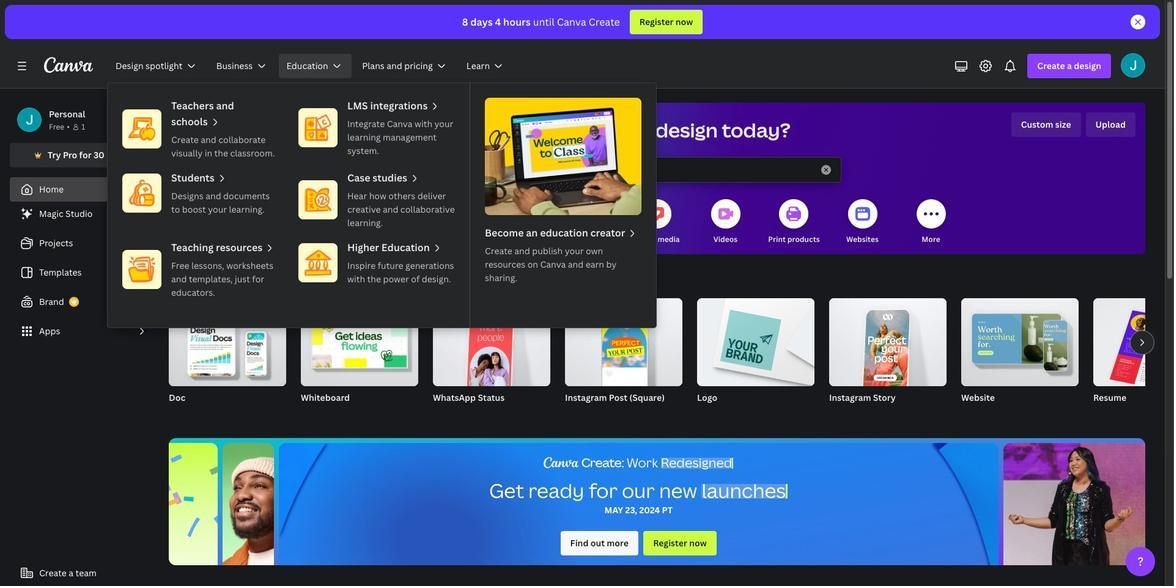 Task type: vqa. For each thing, say whether or not it's contained in the screenshot.
"a"
no



Task type: locate. For each thing, give the bounding box(es) containing it.
menu
[[108, 83, 657, 328]]

None search field
[[474, 158, 841, 182]]

jacob rogers image
[[1122, 53, 1146, 78]]

top level navigation element
[[108, 54, 657, 328]]

group
[[169, 299, 286, 420], [169, 299, 286, 387], [301, 299, 419, 420], [301, 299, 419, 387], [433, 299, 551, 420], [433, 299, 551, 394], [565, 299, 683, 420], [565, 299, 683, 387], [698, 299, 815, 420], [698, 299, 815, 387], [830, 299, 947, 420], [830, 299, 947, 394], [962, 299, 1079, 420], [1094, 299, 1175, 420]]

list
[[10, 202, 159, 344]]



Task type: describe. For each thing, give the bounding box(es) containing it.
Search search field
[[498, 158, 814, 182]]



